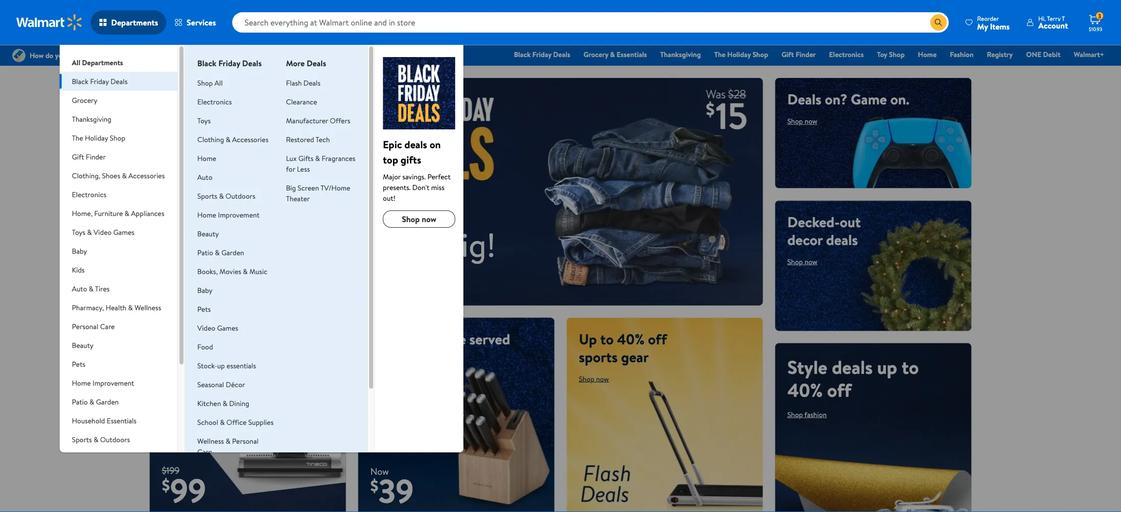Task type: vqa. For each thing, say whether or not it's contained in the screenshot.
bottommost Supplies
yes



Task type: describe. For each thing, give the bounding box(es) containing it.
the holiday shop button
[[60, 129, 178, 147]]

pharmacy, health & wellness
[[72, 303, 161, 313]]

beauty for beauty dropdown button
[[72, 340, 93, 350]]

patio for "patio & garden" dropdown button
[[72, 397, 88, 407]]

deals inside black friday deals link
[[553, 49, 571, 59]]

restored tech link
[[286, 134, 330, 144]]

hi,
[[1039, 14, 1046, 23]]

reorder
[[978, 14, 999, 23]]

epic
[[383, 137, 402, 151]]

& left tires in the bottom left of the page
[[89, 284, 94, 294]]

lux gifts & fragrances for less link
[[286, 153, 356, 174]]

& up home improvement link
[[219, 191, 224, 201]]

toys for toys link
[[197, 116, 211, 125]]

Walmart Site-Wide search field
[[232, 12, 949, 33]]

terry
[[1048, 14, 1061, 23]]

1 horizontal spatial up
[[217, 361, 225, 371]]

& down the home,
[[87, 227, 92, 237]]

reorder my items
[[978, 14, 1010, 32]]

1 horizontal spatial supplies
[[248, 417, 274, 427]]

don't
[[413, 182, 430, 192]]

thanksgiving for thanksgiving link
[[661, 49, 701, 59]]

the holiday shop for "the holiday shop" dropdown button
[[72, 133, 125, 143]]

shop inside the holiday shop link
[[753, 49, 769, 59]]

1 vertical spatial home link
[[197, 153, 216, 163]]

personal inside dropdown button
[[72, 322, 98, 332]]

gift finder link
[[777, 49, 821, 60]]

seasonal decor & party supplies button
[[60, 449, 178, 479]]

video inside dropdown button
[[94, 227, 112, 237]]

search icon image
[[935, 18, 943, 27]]

black for black friday deals link
[[514, 49, 531, 59]]

miss
[[431, 182, 445, 192]]

walmart+
[[1074, 49, 1105, 59]]

deals inside decked-out decor deals
[[826, 230, 858, 250]]

fashion
[[950, 49, 974, 59]]

dining
[[229, 399, 249, 409]]

appliances
[[131, 208, 164, 218]]

shop inside "toy shop" link
[[889, 49, 905, 59]]

the for "the holiday shop" dropdown button
[[72, 133, 83, 143]]

0 vertical spatial electronics link
[[825, 49, 869, 60]]

shop now for high tech gifts, huge savings
[[162, 134, 192, 144]]

books,
[[197, 267, 218, 276]]

improvement for home improvement dropdown button
[[93, 378, 134, 388]]

huge
[[263, 89, 294, 109]]

& left dining
[[223, 399, 228, 409]]

up for style deals up to 40% off
[[878, 355, 898, 380]]

offers
[[330, 116, 351, 125]]

pets button
[[60, 355, 178, 374]]

departments button
[[91, 10, 166, 35]]

pets for pets link
[[197, 304, 211, 314]]

toys for toys & video games
[[72, 227, 85, 237]]

holiday for "the holiday shop" dropdown button
[[85, 133, 108, 143]]

finder for gift finder "link" on the right top of page
[[796, 49, 816, 59]]

deals for epic deals on top gifts major savings. perfect presents. don't miss out!
[[405, 137, 427, 151]]

auto & tires button
[[60, 280, 178, 298]]

theater
[[286, 194, 310, 204]]

now for home deals are served
[[388, 356, 401, 366]]

& inside dropdown button
[[122, 171, 127, 181]]

deals for home deals up to 30% off
[[214, 232, 255, 257]]

baby for baby dropdown button at the left of the page
[[72, 246, 87, 256]]

wellness inside wellness & personal care
[[197, 436, 224, 446]]

decked-
[[788, 212, 840, 232]]

off for style deals up to 40% off
[[828, 377, 852, 403]]

accessories inside dropdown button
[[128, 171, 165, 181]]

kids
[[72, 265, 85, 275]]

furniture
[[94, 208, 123, 218]]

gifts,
[[227, 89, 259, 109]]

books, movies & music link
[[197, 267, 267, 276]]

essentials
[[227, 361, 256, 371]]

big screen tv/home theater
[[286, 183, 350, 204]]

shop fashion link
[[788, 410, 827, 420]]

sports
[[579, 347, 618, 367]]

up for home deals up to 30% off
[[162, 255, 182, 280]]

the holiday shop link
[[710, 49, 773, 60]]

& down walmart site-wide search field
[[610, 49, 615, 59]]

improvement for home improvement link
[[218, 210, 260, 220]]

video games
[[197, 323, 238, 333]]

gift finder for gift finder dropdown button
[[72, 152, 106, 162]]

are
[[447, 329, 466, 349]]

0 horizontal spatial electronics link
[[197, 97, 232, 107]]

electronics inside dropdown button
[[72, 189, 106, 199]]

patio & garden button
[[60, 393, 178, 412]]

screen
[[298, 183, 319, 193]]

one debit link
[[1022, 49, 1066, 60]]

movies
[[220, 267, 241, 276]]

auto for auto link
[[197, 172, 213, 182]]

wellness inside pharmacy, health & wellness dropdown button
[[135, 303, 161, 313]]

out!
[[383, 193, 396, 203]]

big
[[286, 183, 296, 193]]

deals for home deals are served
[[411, 329, 443, 349]]

auto for auto & tires
[[72, 284, 87, 294]]

shop inside "the holiday shop" dropdown button
[[110, 133, 125, 143]]

sports & outdoors button
[[60, 430, 178, 449]]

sports & outdoors link
[[197, 191, 255, 201]]

seasonal for seasonal decor & party supplies
[[72, 454, 99, 464]]

epic deals on top gifts major savings. perfect presents. don't miss out!
[[383, 137, 451, 203]]

black friday deals button
[[60, 72, 178, 91]]

home improvement button
[[60, 374, 178, 393]]

auto & tires
[[72, 284, 110, 294]]

0 vertical spatial all
[[72, 57, 80, 67]]

now for up to 40% off sports gear
[[596, 374, 609, 384]]

shop all link
[[197, 78, 223, 88]]

0 vertical spatial accessories
[[232, 134, 269, 144]]

fashion link
[[946, 49, 979, 60]]

grocery for grocery & essentials
[[584, 49, 609, 59]]

off inside up to 40% off sports gear
[[648, 329, 667, 349]]

shop now link for decked-out decor deals
[[788, 257, 818, 267]]

books, movies & music
[[197, 267, 267, 276]]

one
[[1027, 49, 1042, 59]]

music
[[250, 267, 267, 276]]

baby for the "baby" link
[[197, 285, 213, 295]]

auto link
[[197, 172, 213, 182]]

outdoors for sports & outdoors dropdown button
[[100, 435, 130, 445]]

all departments link
[[60, 45, 178, 72]]

savings
[[162, 107, 207, 127]]

manufacturer offers
[[286, 116, 351, 125]]

1 vertical spatial video
[[197, 323, 215, 333]]

hi, terry t account
[[1039, 14, 1069, 31]]

toy shop link
[[873, 49, 910, 60]]

home inside home improvement dropdown button
[[72, 378, 91, 388]]

now dollar 39 null group
[[358, 465, 414, 513]]

top
[[383, 153, 398, 167]]

to for style
[[902, 355, 919, 380]]

departments inside departments dropdown button
[[111, 17, 158, 28]]

outdoors for sports & outdoors link
[[226, 191, 255, 201]]

high
[[162, 89, 192, 109]]

$ for home deals up to 30% off
[[162, 474, 170, 497]]

clearance link
[[286, 97, 317, 107]]

clearance
[[286, 97, 317, 107]]

served
[[470, 329, 511, 349]]

clothing
[[197, 134, 224, 144]]

grocery button
[[60, 91, 178, 110]]

patio for patio & garden link
[[197, 248, 213, 258]]

sports & outdoors for sports & outdoors dropdown button
[[72, 435, 130, 445]]

30%
[[208, 255, 242, 280]]

personal inside wellness & personal care
[[232, 436, 259, 446]]

baby link
[[197, 285, 213, 295]]

home inside the home deals up to 30% off
[[162, 232, 210, 257]]

big!
[[444, 222, 496, 267]]

shop now for deals on? game on.
[[788, 116, 818, 126]]

high tech gifts, huge savings
[[162, 89, 294, 127]]

perfect
[[428, 172, 451, 182]]

toys link
[[197, 116, 211, 125]]

manufacturer offers link
[[286, 116, 351, 125]]

now for high tech gifts, huge savings
[[179, 134, 192, 144]]

gifts
[[401, 153, 421, 167]]

clothing & accessories link
[[197, 134, 269, 144]]

stock-up essentials link
[[197, 361, 256, 371]]

household
[[72, 416, 105, 426]]

fragrances
[[322, 153, 356, 163]]

gift finder for gift finder "link" on the right top of page
[[782, 49, 816, 59]]

toy
[[877, 49, 888, 59]]



Task type: locate. For each thing, give the bounding box(es) containing it.
tires
[[95, 284, 110, 294]]

1 horizontal spatial grocery
[[584, 49, 609, 59]]

0 vertical spatial video
[[94, 227, 112, 237]]

departments
[[111, 17, 158, 28], [82, 57, 123, 67]]

on
[[430, 137, 441, 151]]

1 vertical spatial departments
[[82, 57, 123, 67]]

pharmacy, health & wellness button
[[60, 298, 178, 317]]

0 horizontal spatial holiday
[[85, 133, 108, 143]]

friday inside dropdown button
[[90, 76, 109, 86]]

1 vertical spatial electronics link
[[197, 97, 232, 107]]

the holiday shop for the holiday shop link
[[715, 49, 769, 59]]

home improvement
[[197, 210, 260, 220], [72, 378, 134, 388]]

patio inside dropdown button
[[72, 397, 88, 407]]

0 horizontal spatial electronics
[[72, 189, 106, 199]]

holiday for the holiday shop link
[[728, 49, 751, 59]]

improvement down sports & outdoors link
[[218, 210, 260, 220]]

1 horizontal spatial off
[[648, 329, 667, 349]]

0 vertical spatial beauty
[[197, 229, 219, 239]]

decked-out decor deals
[[788, 212, 861, 250]]

0 horizontal spatial off
[[162, 278, 186, 303]]

outdoors
[[226, 191, 255, 201], [100, 435, 130, 445]]

improvement inside dropdown button
[[93, 378, 134, 388]]

0 horizontal spatial auto
[[72, 284, 87, 294]]

home improvement down sports & outdoors link
[[197, 210, 260, 220]]

to inside up to 40% off sports gear
[[601, 329, 614, 349]]

deals left on?
[[788, 89, 822, 109]]

0 vertical spatial care
[[100, 322, 115, 332]]

to inside the home deals up to 30% off
[[187, 255, 204, 280]]

grocery inside dropdown button
[[72, 95, 97, 105]]

less
[[297, 164, 310, 174]]

seasonal decor & party supplies
[[72, 454, 144, 474]]

electronics link down the shop all
[[197, 97, 232, 107]]

2 horizontal spatial electronics
[[829, 49, 864, 59]]

1 horizontal spatial finder
[[796, 49, 816, 59]]

to inside style deals up to 40% off
[[902, 355, 919, 380]]

home inside home link
[[918, 49, 937, 59]]

restored
[[286, 134, 314, 144]]

black for black friday deals dropdown button
[[72, 76, 88, 86]]

kitchen & dining
[[197, 399, 249, 409]]

2 horizontal spatial friday
[[533, 49, 552, 59]]

& inside "seasonal decor & party supplies"
[[121, 454, 126, 464]]

garden up books, movies & music at left
[[221, 248, 244, 258]]

& right gifts
[[315, 153, 320, 163]]

garden for patio & garden link
[[221, 248, 244, 258]]

shop now link for high tech gifts, huge savings
[[162, 134, 192, 144]]

toys
[[197, 116, 211, 125], [72, 227, 85, 237]]

my
[[978, 21, 989, 32]]

& down school & office supplies
[[226, 436, 231, 446]]

0 vertical spatial toys
[[197, 116, 211, 125]]

lux
[[286, 153, 297, 163]]

black friday deals inside black friday deals dropdown button
[[72, 76, 128, 86]]

accessories
[[232, 134, 269, 144], [128, 171, 165, 181]]

40% right up
[[617, 329, 645, 349]]

gift for gift finder "link" on the right top of page
[[782, 49, 794, 59]]

up
[[162, 255, 182, 280], [878, 355, 898, 380], [217, 361, 225, 371]]

0 vertical spatial essentials
[[617, 49, 647, 59]]

3
[[1099, 12, 1102, 20]]

0 vertical spatial finder
[[796, 49, 816, 59]]

finder for gift finder dropdown button
[[86, 152, 106, 162]]

electronics left toy
[[829, 49, 864, 59]]

gift up clothing,
[[72, 152, 84, 162]]

personal down pharmacy,
[[72, 322, 98, 332]]

black inside dropdown button
[[72, 76, 88, 86]]

deals up gifts
[[405, 137, 427, 151]]

gift inside dropdown button
[[72, 152, 84, 162]]

seasonal left decor
[[72, 454, 99, 464]]

sports & outdoors up home improvement link
[[197, 191, 255, 201]]

the up clothing,
[[72, 133, 83, 143]]

1 horizontal spatial the
[[715, 49, 726, 59]]

1 vertical spatial patio
[[72, 397, 88, 407]]

decor
[[788, 230, 823, 250]]

patio
[[197, 248, 213, 258], [72, 397, 88, 407]]

grocery down black friday deals dropdown button
[[72, 95, 97, 105]]

shop now link for home deals are served
[[371, 356, 401, 366]]

up
[[579, 329, 597, 349]]

black friday deals for black friday deals dropdown button
[[72, 76, 128, 86]]

for
[[286, 164, 295, 174]]

0 horizontal spatial games
[[113, 227, 134, 237]]

electronics link left toy
[[825, 49, 869, 60]]

& left office
[[220, 417, 225, 427]]

lux gifts & fragrances for less
[[286, 153, 356, 174]]

manufacturer
[[286, 116, 328, 125]]

0 horizontal spatial the holiday shop
[[72, 133, 125, 143]]

finder
[[796, 49, 816, 59], [86, 152, 106, 162]]

supplies down sports & outdoors dropdown button
[[72, 464, 97, 474]]

outdoors down household essentials dropdown button
[[100, 435, 130, 445]]

0 horizontal spatial improvement
[[93, 378, 134, 388]]

finder inside "link"
[[796, 49, 816, 59]]

electronics
[[829, 49, 864, 59], [197, 97, 232, 107], [72, 189, 106, 199]]

1 vertical spatial games
[[217, 323, 238, 333]]

deals inside style deals up to 40% off
[[832, 355, 873, 380]]

1 vertical spatial 40%
[[788, 377, 823, 403]]

accessories down gift finder dropdown button
[[128, 171, 165, 181]]

1 vertical spatial off
[[648, 329, 667, 349]]

& down beauty link on the left top of page
[[215, 248, 220, 258]]

& down household
[[94, 435, 98, 445]]

shop now link for home deals up to 30% off
[[162, 310, 192, 320]]

0 vertical spatial pets
[[197, 304, 211, 314]]

1 vertical spatial care
[[197, 447, 212, 457]]

& right furniture
[[125, 208, 129, 218]]

departments up all departments link in the left of the page
[[111, 17, 158, 28]]

now for decked-out decor deals
[[805, 257, 818, 267]]

pets
[[197, 304, 211, 314], [72, 359, 85, 369]]

baby inside dropdown button
[[72, 246, 87, 256]]

0 horizontal spatial home link
[[197, 153, 216, 163]]

0 vertical spatial games
[[113, 227, 134, 237]]

1 vertical spatial the holiday shop
[[72, 133, 125, 143]]

was dollar $199, now dollar 99 group
[[150, 465, 206, 513]]

clothing & accessories
[[197, 134, 269, 144]]

patio up household
[[72, 397, 88, 407]]

beauty button
[[60, 336, 178, 355]]

1 horizontal spatial black
[[197, 58, 217, 69]]

deals right flash
[[304, 78, 321, 88]]

patio & garden for "patio & garden" dropdown button
[[72, 397, 119, 407]]

patio & garden up household
[[72, 397, 119, 407]]

0 horizontal spatial care
[[100, 322, 115, 332]]

home improvement for home improvement dropdown button
[[72, 378, 134, 388]]

patio & garden for patio & garden link
[[197, 248, 244, 258]]

deals right decor
[[826, 230, 858, 250]]

1 vertical spatial pets
[[72, 359, 85, 369]]

baby button
[[60, 242, 178, 261]]

0 horizontal spatial supplies
[[72, 464, 97, 474]]

school & office supplies link
[[197, 417, 274, 427]]

sports down auto link
[[197, 191, 217, 201]]

supplies right office
[[248, 417, 274, 427]]

garden up household essentials
[[96, 397, 119, 407]]

games inside the toys & video games dropdown button
[[113, 227, 134, 237]]

pets down personal care on the bottom left
[[72, 359, 85, 369]]

1 vertical spatial sports & outdoors
[[72, 435, 130, 445]]

0 vertical spatial gift
[[782, 49, 794, 59]]

deals inside epic deals on top gifts major savings. perfect presents. don't miss out!
[[405, 137, 427, 151]]

now for deals on? game on.
[[805, 116, 818, 126]]

1 horizontal spatial gift
[[782, 49, 794, 59]]

1 vertical spatial personal
[[232, 436, 259, 446]]

$10.93
[[1089, 26, 1103, 32]]

40% inside up to 40% off sports gear
[[617, 329, 645, 349]]

0 vertical spatial holiday
[[728, 49, 751, 59]]

now for home deals up to 30% off
[[179, 310, 192, 320]]

presents.
[[383, 182, 411, 192]]

décor
[[226, 380, 245, 390]]

40% inside style deals up to 40% off
[[788, 377, 823, 403]]

walmart image
[[16, 14, 83, 31]]

deals down walmart site-wide search field
[[553, 49, 571, 59]]

$
[[162, 474, 170, 497], [371, 475, 379, 498]]

1 horizontal spatial seasonal
[[197, 380, 224, 390]]

out
[[840, 212, 861, 232]]

1 horizontal spatial beauty
[[197, 229, 219, 239]]

0 horizontal spatial baby
[[72, 246, 87, 256]]

patio & garden up movies on the left
[[197, 248, 244, 258]]

school & office supplies
[[197, 417, 274, 427]]

home link down search icon
[[914, 49, 942, 60]]

registry link
[[983, 49, 1018, 60]]

sports
[[197, 191, 217, 201], [72, 435, 92, 445]]

seasonal up kitchen
[[197, 380, 224, 390]]

2 horizontal spatial off
[[828, 377, 852, 403]]

deals left the "are"
[[411, 329, 443, 349]]

finder inside dropdown button
[[86, 152, 106, 162]]

patio up "books,"
[[197, 248, 213, 258]]

0 horizontal spatial the
[[72, 133, 83, 143]]

to for home
[[187, 255, 204, 280]]

grocery for grocery
[[72, 95, 97, 105]]

food
[[197, 342, 213, 352]]

1 horizontal spatial 40%
[[788, 377, 823, 403]]

1 horizontal spatial electronics link
[[825, 49, 869, 60]]

accessories down high tech gifts, huge savings
[[232, 134, 269, 144]]

baby up kids
[[72, 246, 87, 256]]

1 horizontal spatial friday
[[219, 58, 240, 69]]

sports & outdoors for sports & outdoors link
[[197, 191, 255, 201]]

0 vertical spatial auto
[[197, 172, 213, 182]]

1 horizontal spatial home improvement
[[197, 210, 260, 220]]

1 vertical spatial baby
[[197, 285, 213, 295]]

grocery down walmart site-wide search field
[[584, 49, 609, 59]]

0 vertical spatial baby
[[72, 246, 87, 256]]

friday for black friday deals link
[[533, 49, 552, 59]]

essentials left thanksgiving link
[[617, 49, 647, 59]]

friday for black friday deals dropdown button
[[90, 76, 109, 86]]

thanksgiving for thanksgiving dropdown button
[[72, 114, 111, 124]]

sports inside dropdown button
[[72, 435, 92, 445]]

1 vertical spatial holiday
[[85, 133, 108, 143]]

school
[[197, 417, 218, 427]]

personal down office
[[232, 436, 259, 446]]

40% up shop fashion
[[788, 377, 823, 403]]

supplies
[[248, 417, 274, 427], [72, 464, 97, 474]]

home improvement down "pets" dropdown button
[[72, 378, 134, 388]]

deals up books, movies & music at left
[[214, 232, 255, 257]]

friday
[[533, 49, 552, 59], [219, 58, 240, 69], [90, 76, 109, 86]]

household essentials button
[[60, 412, 178, 430]]

all up black friday deals dropdown button
[[72, 57, 80, 67]]

shop now link for up to 40% off sports gear
[[579, 374, 609, 384]]

wellness right health
[[135, 303, 161, 313]]

pets down the "baby" link
[[197, 304, 211, 314]]

shop now for up to 40% off sports gear
[[579, 374, 609, 384]]

departments inside all departments link
[[82, 57, 123, 67]]

essentials inside dropdown button
[[107, 416, 137, 426]]

fashion
[[805, 410, 827, 420]]

shop now for decked-out decor deals
[[788, 257, 818, 267]]

$ inside group
[[162, 474, 170, 497]]

1 vertical spatial garden
[[96, 397, 119, 407]]

auto inside auto & tires dropdown button
[[72, 284, 87, 294]]

pets for "pets" dropdown button
[[72, 359, 85, 369]]

1 vertical spatial wellness
[[197, 436, 224, 446]]

sports & outdoors
[[197, 191, 255, 201], [72, 435, 130, 445]]

garden inside dropdown button
[[96, 397, 119, 407]]

video down furniture
[[94, 227, 112, 237]]

seasonal inside "seasonal decor & party supplies"
[[72, 454, 99, 464]]

sports for sports & outdoors link
[[197, 191, 217, 201]]

& inside lux gifts & fragrances for less
[[315, 153, 320, 163]]

off for home deals up to 30% off
[[162, 278, 186, 303]]

0 horizontal spatial video
[[94, 227, 112, 237]]

tech
[[316, 134, 330, 144]]

0 horizontal spatial 40%
[[617, 329, 645, 349]]

1 vertical spatial all
[[215, 78, 223, 88]]

baby up pets link
[[197, 285, 213, 295]]

sports & outdoors inside dropdown button
[[72, 435, 130, 445]]

0 vertical spatial personal
[[72, 322, 98, 332]]

beauty inside dropdown button
[[72, 340, 93, 350]]

the holiday shop inside dropdown button
[[72, 133, 125, 143]]

1 horizontal spatial $
[[371, 475, 379, 498]]

1 vertical spatial to
[[601, 329, 614, 349]]

care down school
[[197, 447, 212, 457]]

1 vertical spatial beauty
[[72, 340, 93, 350]]

deals inside black friday deals dropdown button
[[111, 76, 128, 86]]

on.
[[891, 89, 910, 109]]

wellness & personal care link
[[197, 436, 259, 457]]

1 vertical spatial seasonal
[[72, 454, 99, 464]]

personal care button
[[60, 317, 178, 336]]

gift finder
[[782, 49, 816, 59], [72, 152, 106, 162]]

& left music
[[243, 267, 248, 276]]

0 horizontal spatial finder
[[86, 152, 106, 162]]

gifts
[[298, 153, 314, 163]]

black friday deals image
[[383, 57, 456, 130]]

seasonal
[[197, 380, 224, 390], [72, 454, 99, 464]]

all up the tech
[[215, 78, 223, 88]]

pets inside dropdown button
[[72, 359, 85, 369]]

kitchen & dining link
[[197, 399, 249, 409]]

deals right style
[[832, 355, 873, 380]]

health
[[106, 303, 126, 313]]

care down health
[[100, 322, 115, 332]]

one debit
[[1027, 49, 1061, 59]]

1 horizontal spatial essentials
[[617, 49, 647, 59]]

0 horizontal spatial gift
[[72, 152, 84, 162]]

2 vertical spatial off
[[828, 377, 852, 403]]

beauty for beauty link on the left top of page
[[197, 229, 219, 239]]

deals for style deals up to 40% off
[[832, 355, 873, 380]]

Search search field
[[232, 12, 949, 33]]

toys up clothing
[[197, 116, 211, 125]]

clothing, shoes & accessories
[[72, 171, 165, 181]]

outdoors inside dropdown button
[[100, 435, 130, 445]]

auto up sports & outdoors link
[[197, 172, 213, 182]]

$199
[[162, 465, 180, 477]]

up inside the home deals up to 30% off
[[162, 255, 182, 280]]

home link up auto link
[[197, 153, 216, 163]]

supplies inside "seasonal decor & party supplies"
[[72, 464, 97, 474]]

toys inside dropdown button
[[72, 227, 85, 237]]

1 vertical spatial grocery
[[72, 95, 97, 105]]

off inside the home deals up to 30% off
[[162, 278, 186, 303]]

black friday deals inside black friday deals link
[[514, 49, 571, 59]]

& inside wellness & personal care
[[226, 436, 231, 446]]

care inside dropdown button
[[100, 322, 115, 332]]

1 horizontal spatial electronics
[[197, 97, 232, 107]]

up to 40% off sports gear
[[579, 329, 667, 367]]

up inside style deals up to 40% off
[[878, 355, 898, 380]]

home,
[[72, 208, 93, 218]]

1 horizontal spatial outdoors
[[226, 191, 255, 201]]

0 horizontal spatial up
[[162, 255, 182, 280]]

off inside style deals up to 40% off
[[828, 377, 852, 403]]

gift inside "link"
[[782, 49, 794, 59]]

office
[[227, 417, 247, 427]]

save
[[371, 222, 436, 267]]

thanksgiving inside dropdown button
[[72, 114, 111, 124]]

food link
[[197, 342, 213, 352]]

1 vertical spatial the
[[72, 133, 83, 143]]

deals up grocery dropdown button
[[111, 76, 128, 86]]

auto down kids
[[72, 284, 87, 294]]

black friday deals for black friday deals link
[[514, 49, 571, 59]]

1 vertical spatial gift
[[72, 152, 84, 162]]

0 vertical spatial home improvement
[[197, 210, 260, 220]]

stock-
[[197, 361, 217, 371]]

beauty up patio & garden link
[[197, 229, 219, 239]]

shop now for home deals up to 30% off
[[162, 310, 192, 320]]

sports for sports & outdoors dropdown button
[[72, 435, 92, 445]]

restored tech
[[286, 134, 330, 144]]

& left party
[[121, 454, 126, 464]]

home improvement link
[[197, 210, 260, 220]]

shop now for home deals are served
[[371, 356, 401, 366]]

0 vertical spatial improvement
[[218, 210, 260, 220]]

gift finder inside "link"
[[782, 49, 816, 59]]

electronics down clothing,
[[72, 189, 106, 199]]

0 vertical spatial sports
[[197, 191, 217, 201]]

the right thanksgiving link
[[715, 49, 726, 59]]

essentials down "patio & garden" dropdown button
[[107, 416, 137, 426]]

1 horizontal spatial accessories
[[232, 134, 269, 144]]

0 horizontal spatial friday
[[90, 76, 109, 86]]

the inside "the holiday shop" dropdown button
[[72, 133, 83, 143]]

& right health
[[128, 303, 133, 313]]

$ inside now dollar 39 null group
[[371, 475, 379, 498]]

deals right more
[[307, 58, 326, 69]]

& right clothing
[[226, 134, 231, 144]]

holiday inside "the holiday shop" dropdown button
[[85, 133, 108, 143]]

home improvement for home improvement link
[[197, 210, 260, 220]]

electronics down the shop all
[[197, 97, 232, 107]]

wellness down school
[[197, 436, 224, 446]]

0 horizontal spatial seasonal
[[72, 454, 99, 464]]

1 vertical spatial patio & garden
[[72, 397, 119, 407]]

1 horizontal spatial improvement
[[218, 210, 260, 220]]

outdoors up home improvement link
[[226, 191, 255, 201]]

home
[[918, 49, 937, 59], [197, 153, 216, 163], [197, 210, 216, 220], [162, 232, 210, 257], [371, 329, 408, 349], [72, 378, 91, 388]]

0 horizontal spatial sports
[[72, 435, 92, 445]]

black friday deals
[[514, 49, 571, 59], [197, 58, 262, 69], [72, 76, 128, 86]]

deals up gifts,
[[242, 58, 262, 69]]

deals
[[405, 137, 427, 151], [826, 230, 858, 250], [214, 232, 255, 257], [411, 329, 443, 349], [832, 355, 873, 380]]

& right 'shoes' at left top
[[122, 171, 127, 181]]

care inside wellness & personal care
[[197, 447, 212, 457]]

patio & garden link
[[197, 248, 244, 258]]

sports & outdoors down household essentials
[[72, 435, 130, 445]]

beauty down personal care on the bottom left
[[72, 340, 93, 350]]

$ for home deals are served
[[371, 475, 379, 498]]

the inside the holiday shop link
[[715, 49, 726, 59]]

0 vertical spatial departments
[[111, 17, 158, 28]]

2 horizontal spatial black friday deals
[[514, 49, 571, 59]]

0 vertical spatial home link
[[914, 49, 942, 60]]

electronics button
[[60, 185, 178, 204]]

the for the holiday shop link
[[715, 49, 726, 59]]

gift for gift finder dropdown button
[[72, 152, 84, 162]]

holiday inside the holiday shop link
[[728, 49, 751, 59]]

0 vertical spatial thanksgiving
[[661, 49, 701, 59]]

0 vertical spatial patio & garden
[[197, 248, 244, 258]]

0 horizontal spatial black
[[72, 76, 88, 86]]

shop now link for deals on? game on.
[[788, 116, 818, 126]]

decor
[[100, 454, 120, 464]]

gift finder inside dropdown button
[[72, 152, 106, 162]]

home improvement inside dropdown button
[[72, 378, 134, 388]]

0 horizontal spatial to
[[187, 255, 204, 280]]

0 vertical spatial outdoors
[[226, 191, 255, 201]]

1 horizontal spatial toys
[[197, 116, 211, 125]]

deals inside the home deals up to 30% off
[[214, 232, 255, 257]]

style
[[788, 355, 828, 380]]

0 horizontal spatial all
[[72, 57, 80, 67]]

0 horizontal spatial personal
[[72, 322, 98, 332]]

toys down the home,
[[72, 227, 85, 237]]

improvement
[[218, 210, 260, 220], [93, 378, 134, 388]]

seasonal for seasonal décor
[[197, 380, 224, 390]]

& up household
[[90, 397, 94, 407]]

0 vertical spatial seasonal
[[197, 380, 224, 390]]

shop fashion
[[788, 410, 827, 420]]

patio & garden inside dropdown button
[[72, 397, 119, 407]]

0 vertical spatial electronics
[[829, 49, 864, 59]]

walmart+ link
[[1070, 49, 1109, 60]]

video up food link
[[197, 323, 215, 333]]

gift right the holiday shop link
[[782, 49, 794, 59]]

1 horizontal spatial black friday deals
[[197, 58, 262, 69]]

beauty
[[197, 229, 219, 239], [72, 340, 93, 350]]

items
[[990, 21, 1010, 32]]

garden for "patio & garden" dropdown button
[[96, 397, 119, 407]]

0 horizontal spatial accessories
[[128, 171, 165, 181]]

improvement down "pets" dropdown button
[[93, 378, 134, 388]]

thanksgiving link
[[656, 49, 706, 60]]

departments up black friday deals dropdown button
[[82, 57, 123, 67]]

sports down household
[[72, 435, 92, 445]]

0 horizontal spatial sports & outdoors
[[72, 435, 130, 445]]

services
[[187, 17, 216, 28]]



